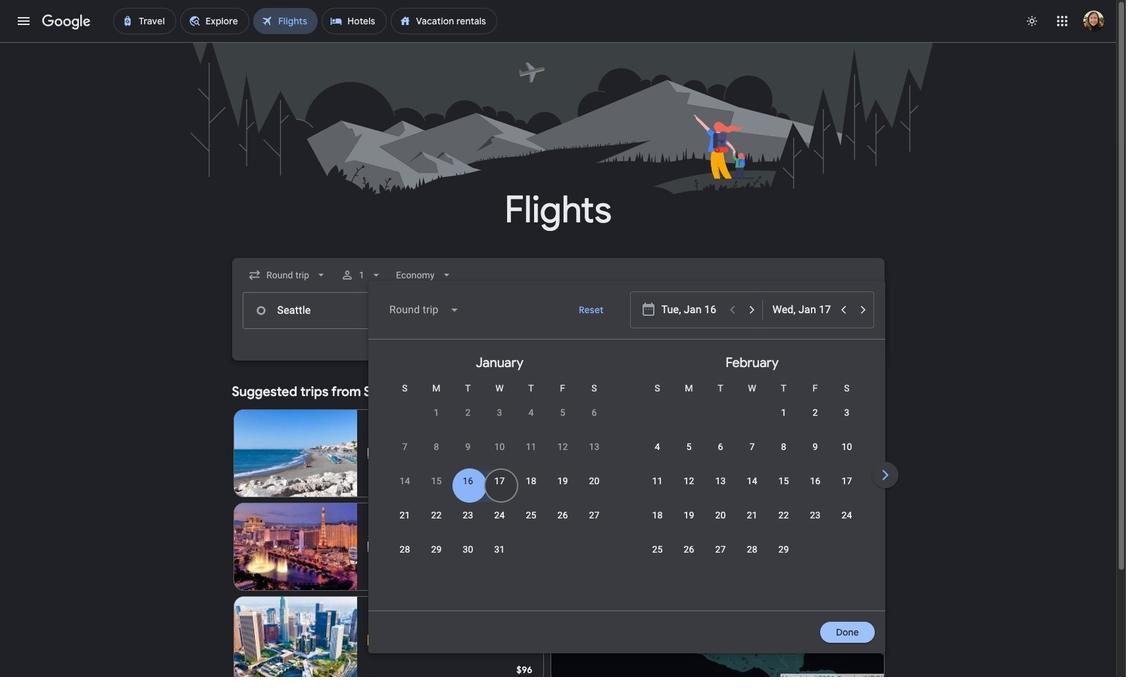 Task type: describe. For each thing, give the bounding box(es) containing it.
tue, jan 23 element
[[463, 509, 474, 522]]

sun, feb 11 element
[[653, 475, 663, 488]]

mon, feb 5 element
[[687, 440, 692, 454]]

spirit image
[[368, 635, 379, 646]]

tue, jan 30 element
[[463, 543, 474, 556]]

Departure text field
[[662, 292, 722, 328]]

row up wed, feb 21 element
[[642, 469, 863, 506]]

96 US dollars text field
[[517, 664, 533, 676]]

sun, feb 4 element
[[655, 440, 661, 454]]

sat, jan 6 element
[[592, 406, 597, 419]]

tue, feb 6 element
[[718, 440, 724, 454]]

row down mon, jan 22 element
[[389, 537, 516, 575]]

thu, feb 29 element
[[779, 543, 790, 556]]

tue, feb 13 element
[[716, 475, 726, 488]]

grid inside flight search box
[[374, 345, 1127, 619]]

sat, jan 20 element
[[589, 475, 600, 488]]

tue, jan 9 element
[[466, 440, 471, 454]]

thu, feb 22 element
[[779, 509, 790, 522]]

thu, jan 11 element
[[526, 440, 537, 454]]

next image
[[870, 459, 901, 491]]

fri, jan 5 element
[[560, 406, 566, 419]]

wed, jan 31 element
[[495, 543, 505, 556]]

sun, jan 7 element
[[403, 440, 408, 454]]

fri, jan 26 element
[[558, 509, 568, 522]]

main menu image
[[16, 13, 32, 29]]

tue, feb 20 element
[[716, 509, 726, 522]]

row up wed, feb 28 element
[[642, 503, 863, 540]]

sat, feb 3 element
[[845, 406, 850, 419]]

row up wed, jan 31 element
[[389, 503, 611, 540]]

thu, jan 4 element
[[529, 406, 534, 419]]

sun, jan 14 element
[[400, 475, 410, 488]]

Departure text field
[[661, 293, 752, 328]]

wed, jan 10 element
[[495, 440, 505, 454]]

198 US dollars text field
[[513, 477, 533, 489]]

row down tue, feb 20 element
[[642, 537, 800, 575]]

row up wed, jan 17, return date. element
[[389, 434, 611, 472]]

fri, feb 2 element
[[813, 406, 819, 419]]

row up fri, feb 9 element
[[769, 395, 863, 438]]

sat, jan 13 element
[[589, 440, 600, 454]]

tue, jan 2 element
[[466, 406, 471, 419]]

thu, jan 25 element
[[526, 509, 537, 522]]

sun, jan 28 element
[[400, 543, 410, 556]]

fri, jan 12 element
[[558, 440, 568, 454]]

sat, feb 17 element
[[842, 475, 853, 488]]

sat, feb 24 element
[[842, 509, 853, 522]]



Task type: locate. For each thing, give the bounding box(es) containing it.
thu, feb 1 element
[[782, 406, 787, 419]]

mon, feb 12 element
[[684, 475, 695, 488]]

mon, jan 22 element
[[431, 509, 442, 522]]

1 row group from the left
[[374, 345, 626, 606]]

mon, jan 1 element
[[434, 406, 439, 419]]

thu, jan 18 element
[[526, 475, 537, 488]]

suggested trips from seattle region
[[232, 377, 885, 677]]

wed, feb 7 element
[[750, 440, 755, 454]]

thu, feb 8 element
[[782, 440, 787, 454]]

fri, feb 16 element
[[811, 475, 821, 488]]

row up wed, jan 10 element
[[421, 395, 611, 438]]

wed, feb 14 element
[[747, 475, 758, 488]]

sun, feb 25 element
[[653, 543, 663, 556]]

wed, jan 24 element
[[495, 509, 505, 522]]

Flight search field
[[222, 258, 1127, 654]]

mon, feb 19 element
[[684, 509, 695, 522]]

change appearance image
[[1017, 5, 1049, 37]]

row up wed, jan 24 element
[[389, 469, 611, 506]]

sat, jan 27 element
[[589, 509, 600, 522]]

sun, feb 18 element
[[653, 509, 663, 522]]

fri, feb 9 element
[[813, 440, 819, 454]]

row group
[[374, 345, 626, 606], [626, 345, 879, 606], [879, 345, 1127, 606]]

mon, feb 26 element
[[684, 543, 695, 556]]

row
[[421, 395, 611, 438], [769, 395, 863, 438], [389, 434, 611, 472], [642, 434, 863, 472], [389, 469, 611, 506], [642, 469, 863, 506], [389, 503, 611, 540], [642, 503, 863, 540], [389, 537, 516, 575], [642, 537, 800, 575]]

mon, jan 8 element
[[434, 440, 439, 454]]

tue, jan 16, departure date. element
[[463, 475, 474, 488]]

3 row group from the left
[[879, 345, 1127, 606]]

wed, jan 17, return date. element
[[495, 475, 505, 488]]

sun, jan 21 element
[[400, 509, 410, 522]]

Return text field
[[773, 292, 834, 328], [772, 293, 863, 328]]

None text field
[[243, 292, 428, 329]]

tue, feb 27 element
[[716, 543, 726, 556]]

thu, feb 15 element
[[779, 475, 790, 488]]

None field
[[243, 263, 333, 287], [391, 263, 459, 287], [379, 294, 470, 326], [243, 263, 333, 287], [391, 263, 459, 287], [379, 294, 470, 326]]

grid
[[374, 345, 1127, 619]]

sat, feb 10 element
[[842, 440, 853, 454]]

wed, jan 3 element
[[497, 406, 503, 419]]

mon, jan 29 element
[[431, 543, 442, 556]]

mon, jan 15 element
[[431, 475, 442, 488]]

wed, feb 28 element
[[747, 543, 758, 556]]

2 row group from the left
[[626, 345, 879, 606]]

wed, feb 21 element
[[747, 509, 758, 522]]

row up wed, feb 14 element
[[642, 434, 863, 472]]

fri, feb 23 element
[[811, 509, 821, 522]]

fri, jan 19 element
[[558, 475, 568, 488]]



Task type: vqa. For each thing, say whether or not it's contained in the screenshot.
third ROW GROUP
yes



